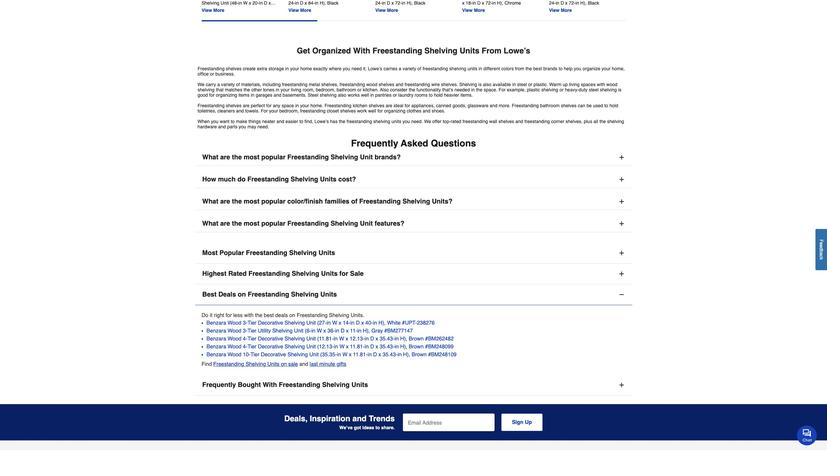 Task type: vqa. For each thing, say whether or not it's contained in the screenshot.
GAS to the middle
no



Task type: locate. For each thing, give the bounding box(es) containing it.
most popular freestanding shelving units
[[202, 249, 335, 257]]

and left easier
[[277, 119, 284, 124]]

0 horizontal spatial frequently
[[202, 382, 236, 389]]

unit left features? at left
[[360, 220, 373, 228]]

heavy-
[[565, 87, 579, 93]]

1 most from the top
[[244, 154, 260, 161]]

1 vertical spatial what
[[202, 198, 218, 205]]

1 popular from the top
[[261, 154, 286, 161]]

0 vertical spatial lowe's
[[504, 46, 531, 56]]

and
[[396, 82, 404, 87], [274, 93, 282, 98], [490, 103, 498, 108], [236, 108, 244, 114], [423, 108, 431, 114], [277, 119, 284, 124], [516, 119, 523, 124], [218, 124, 226, 130], [299, 362, 308, 368], [353, 414, 367, 424]]

chat invite button image
[[797, 426, 818, 446]]

1 plus image from the top
[[619, 154, 625, 161]]

for
[[209, 93, 215, 98], [266, 103, 272, 108], [405, 103, 410, 108], [378, 108, 383, 114], [340, 270, 348, 278], [226, 313, 232, 319]]

view more link
[[202, 0, 278, 14], [289, 0, 365, 14], [375, 0, 452, 14], [462, 0, 539, 14], [549, 0, 626, 14]]

0 horizontal spatial we
[[198, 82, 205, 87]]

matches
[[225, 87, 242, 93]]

2 view from the left
[[289, 8, 299, 13]]

lowe's right it.
[[368, 66, 382, 71]]

and up any
[[274, 93, 282, 98]]

shelves.
[[441, 82, 458, 87]]

0 horizontal spatial best
[[264, 313, 274, 319]]

1 vertical spatial organizing
[[384, 108, 406, 114]]

scrollbar
[[202, 20, 317, 22]]

lowe's inside freestanding shelves create extra storage in your home exactly where you need it. lowe's carries a variety of freestanding shelving units in different colors from the best brands to help you organize your home, office or business.
[[368, 66, 382, 71]]

0 vertical spatial hold
[[434, 93, 443, 98]]

5 more from the left
[[561, 8, 572, 13]]

1 horizontal spatial a
[[399, 66, 401, 71]]

popular up most popular freestanding shelving units
[[261, 220, 286, 228]]

most for what are the most popular freestanding shelving unit brands?
[[244, 154, 260, 161]]

with
[[597, 82, 605, 87], [244, 313, 254, 319]]

view for 2nd view more link from the right
[[462, 8, 473, 13]]

1 vertical spatial well
[[368, 108, 376, 114]]

need. down clothes
[[412, 119, 423, 124]]

shelves,
[[322, 82, 338, 87], [566, 119, 583, 124]]

variety down get organized with freestanding shelving units from lowe's
[[403, 66, 416, 71]]

freestanding shelves are perfect for any space in your home. freestanding kitchen shelves are ideal for appliances, canned goods, glassware and more. freestanding bathroom shelves can be used to hold toiletries, cleaners and towels. for your bedroom, freestanding closet shelves work well for organizing clothes and shoes.
[[198, 103, 619, 114]]

most for what are the most popular freestanding shelving unit features?
[[244, 220, 260, 228]]

to inside 'deals, inspiration and trends we've got ideas to share.'
[[376, 425, 380, 431]]

1 horizontal spatial lowe's
[[368, 66, 382, 71]]

best left deals
[[264, 313, 274, 319]]

0 vertical spatial organizing
[[216, 93, 237, 98]]

frequently bought with freestanding shelving units button
[[195, 375, 632, 396]]

1 horizontal spatial organizing
[[384, 108, 406, 114]]

0 vertical spatial units
[[468, 66, 478, 71]]

0 vertical spatial of
[[418, 66, 422, 71]]

benzara
[[207, 321, 226, 327], [207, 329, 226, 334], [207, 336, 226, 342], [207, 344, 226, 350], [207, 352, 226, 358]]

shelves left create
[[226, 66, 242, 71]]

4 view more link from the left
[[462, 0, 539, 14]]

best deals on freestanding shelving units button
[[195, 285, 632, 306]]

more for "view more" button corresponding to second view more link from the left
[[300, 8, 311, 13]]

11.81-
[[350, 344, 365, 350], [353, 352, 368, 358]]

2 view more link from the left
[[289, 0, 365, 14]]

2 more from the left
[[300, 8, 311, 13]]

brown up benzara wood 10-tier decorative shelving unit (35.35-in w x 11.81-in d x 35.43-in h), brown #bm248109 link
[[409, 344, 424, 350]]

bedroom, inside freestanding shelves are perfect for any space in your home. freestanding kitchen shelves are ideal for appliances, canned goods, glassware and more. freestanding bathroom shelves can be used to hold toiletries, cleaners and towels. for your bedroom, freestanding closet shelves work well for organizing clothes and shoes.
[[279, 108, 299, 114]]

5 view more button from the left
[[549, 7, 572, 14]]

popular
[[261, 154, 286, 161], [261, 198, 286, 205], [261, 220, 286, 228]]

example,
[[507, 87, 526, 93]]

frequently down find
[[202, 382, 236, 389]]

what up how
[[202, 154, 218, 161]]

brands?
[[375, 154, 401, 161]]

plus image for families
[[619, 199, 625, 205]]

2 wood from the top
[[228, 329, 241, 334]]

to right ideas
[[376, 425, 380, 431]]

shelving up "shelves."
[[450, 66, 467, 71]]

4 view more button from the left
[[462, 7, 485, 14]]

the down do in the left of the page
[[232, 198, 242, 205]]

1 horizontal spatial units
[[468, 66, 478, 71]]

1 horizontal spatial with
[[597, 82, 605, 87]]

brown
[[409, 336, 424, 342], [409, 344, 424, 350], [412, 352, 427, 358]]

0 horizontal spatial of
[[236, 82, 240, 87]]

1 vertical spatial frequently
[[202, 382, 236, 389]]

when you want to make things neater and easier to find, lowe's has the freestanding shelving units you need. we offer top-rated freestanding wall shelves and freestanding corner shelves, plus all the shelving hardware and parts you may need.
[[198, 119, 624, 130]]

deals
[[218, 291, 236, 299]]

2 vertical spatial what
[[202, 220, 218, 228]]

to
[[559, 66, 563, 71], [429, 93, 433, 98], [605, 103, 609, 108], [231, 119, 235, 124], [299, 119, 303, 124], [376, 425, 380, 431]]

create
[[243, 66, 256, 71]]

from
[[482, 46, 502, 56]]

2 view more button from the left
[[289, 7, 311, 14]]

plus image inside what are the most popular freestanding shelving unit brands? button
[[619, 154, 625, 161]]

0 vertical spatial bathroom
[[337, 87, 356, 93]]

the right consider
[[409, 87, 415, 93]]

0 vertical spatial with
[[353, 46, 370, 56]]

wood
[[366, 82, 378, 87], [607, 82, 618, 87]]

w left 12.13-
[[339, 336, 344, 342]]

0 horizontal spatial is
[[479, 82, 482, 87]]

also left available
[[483, 82, 492, 87]]

shelves, inside when you want to make things neater and easier to find, lowe's has the freestanding shelving units you need. we offer top-rated freestanding wall shelves and freestanding corner shelves, plus all the shelving hardware and parts you may need.
[[566, 119, 583, 124]]

what inside button
[[202, 198, 218, 205]]

1 horizontal spatial of
[[351, 198, 358, 205]]

with
[[353, 46, 370, 56], [263, 382, 277, 389]]

in
[[285, 66, 289, 71], [479, 66, 482, 71], [513, 82, 516, 87], [276, 87, 279, 93], [471, 87, 475, 93], [251, 93, 255, 98], [370, 93, 374, 98], [295, 103, 299, 108], [327, 321, 331, 327], [351, 321, 355, 327], [373, 321, 377, 327], [311, 329, 316, 334], [335, 329, 339, 334], [358, 329, 362, 334], [334, 336, 338, 342], [365, 336, 369, 342], [395, 336, 399, 342], [334, 344, 338, 350], [365, 344, 369, 350], [395, 344, 399, 350], [337, 352, 341, 358], [368, 352, 372, 358], [398, 352, 402, 358]]

what inside what are the most popular freestanding shelving unit features? button
[[202, 220, 218, 228]]

well inside freestanding shelves are perfect for any space in your home. freestanding kitchen shelves are ideal for appliances, canned goods, glassware and more. freestanding bathroom shelves can be used to hold toiletries, cleaners and towels. for your bedroom, freestanding closet shelves work well for organizing clothes and shoes.
[[368, 108, 376, 114]]

plus image
[[619, 176, 625, 183], [619, 199, 625, 205], [619, 221, 625, 227], [619, 250, 625, 257]]

1 vertical spatial variety
[[221, 82, 235, 87]]

be
[[587, 103, 592, 108]]

5 view more link from the left
[[549, 0, 626, 14]]

unit up (6-
[[307, 321, 316, 327]]

for up 'neater'
[[261, 108, 268, 114]]

frequently inside button
[[202, 382, 236, 389]]

1 vertical spatial with
[[244, 313, 254, 319]]

40-
[[366, 321, 373, 327]]

2 vertical spatial popular
[[261, 220, 286, 228]]

1 horizontal spatial variety
[[403, 66, 416, 71]]

view more button for first view more link from left
[[202, 7, 224, 14]]

are
[[243, 103, 250, 108], [386, 103, 393, 108], [220, 154, 230, 161], [220, 198, 230, 205], [220, 220, 230, 228]]

hold down wire
[[434, 93, 443, 98]]

plus image for frequently bought with freestanding shelving units
[[619, 271, 625, 278]]

shelves, inside we carry a variety of materials, including freestanding metal shelves, freestanding wood shelves and freestanding wire shelves. shelving is also available in steel or plastic. warm up living spaces with wood shelving that matches the other tones in your living room, bedroom, bathroom or kitchen. also consider the functionality that's needed in the space. for example, plastic shelving or heavy-duty steel shelving is good for organizing items in garages and basements. steel shelving also works well in pantries or laundry rooms to hold heavier items.
[[322, 82, 338, 87]]

the left space.
[[476, 87, 483, 93]]

shelving inside freestanding shelves create extra storage in your home exactly where you need it. lowe's carries a variety of freestanding shelving units in different colors from the best brands to help you organize your home, office or business.
[[450, 66, 467, 71]]

1 vertical spatial popular
[[261, 198, 286, 205]]

1 view from the left
[[202, 8, 212, 13]]

2 view more from the left
[[289, 8, 311, 13]]

0 horizontal spatial organizing
[[216, 93, 237, 98]]

3 more from the left
[[387, 8, 398, 13]]

0 vertical spatial best
[[534, 66, 542, 71]]

e up b
[[819, 245, 825, 248]]

perfect
[[251, 103, 265, 108]]

of right families
[[351, 198, 358, 205]]

2 what from the top
[[202, 198, 218, 205]]

space.
[[484, 87, 498, 93]]

storage
[[269, 66, 284, 71]]

are up the much on the top left
[[220, 154, 230, 161]]

plus image inside the what are the most popular color/finish families of freestanding shelving units? button
[[619, 199, 625, 205]]

1 more from the left
[[213, 8, 224, 13]]

we left "offer"
[[424, 119, 431, 124]]

1 plus image from the top
[[619, 176, 625, 183]]

4 plus image from the top
[[619, 250, 625, 257]]

for left less
[[226, 313, 232, 319]]

2 plus image from the top
[[619, 271, 625, 278]]

4 more from the left
[[474, 8, 485, 13]]

popular up "how much do freestanding shelving units cost?"
[[261, 154, 286, 161]]

3 what from the top
[[202, 220, 218, 228]]

4 view from the left
[[462, 8, 473, 13]]

1 vertical spatial 4-
[[243, 344, 248, 350]]

1 vertical spatial 3-
[[243, 329, 248, 334]]

0 horizontal spatial on
[[238, 291, 246, 299]]

0 vertical spatial most
[[244, 154, 260, 161]]

for inside we carry a variety of materials, including freestanding metal shelves, freestanding wood shelves and freestanding wire shelves. shelving is also available in steel or plastic. warm up living spaces with wood shelving that matches the other tones in your living room, bedroom, bathroom or kitchen. also consider the functionality that's needed in the space. for example, plastic shelving or heavy-duty steel shelving is good for organizing items in garages and basements. steel shelving also works well in pantries or laundry rooms to hold heavier items.
[[499, 87, 506, 93]]

works
[[348, 93, 360, 98]]

1 3- from the top
[[243, 321, 248, 327]]

0 horizontal spatial with
[[244, 313, 254, 319]]

0 vertical spatial 11.81-
[[350, 344, 365, 350]]

for inside we carry a variety of materials, including freestanding metal shelves, freestanding wood shelves and freestanding wire shelves. shelving is also available in steel or plastic. warm up living spaces with wood shelving that matches the other tones in your living room, bedroom, bathroom or kitchen. also consider the functionality that's needed in the space. for example, plastic shelving or heavy-duty steel shelving is good for organizing items in garages and basements. steel shelving also works well in pantries or laundry rooms to hold heavier items.
[[209, 93, 215, 98]]

0 horizontal spatial also
[[338, 93, 347, 98]]

for inside freestanding shelves are perfect for any space in your home. freestanding kitchen shelves are ideal for appliances, canned goods, glassware and more. freestanding bathroom shelves can be used to hold toiletries, cleaners and towels. for your bedroom, freestanding closet shelves work well for organizing clothes and shoes.
[[261, 108, 268, 114]]

0 horizontal spatial lowe's
[[315, 119, 329, 124]]

steel
[[308, 93, 319, 98]]

f e e d b a c k button
[[816, 229, 827, 270]]

0 horizontal spatial need.
[[258, 124, 269, 130]]

0 horizontal spatial for
[[261, 108, 268, 114]]

2 horizontal spatial lowe's
[[504, 46, 531, 56]]

0 horizontal spatial variety
[[221, 82, 235, 87]]

has
[[330, 119, 338, 124]]

1 vertical spatial with
[[263, 382, 277, 389]]

view for first view more link from left
[[202, 8, 212, 13]]

2 plus image from the top
[[619, 199, 625, 205]]

shelving right all at the top right
[[607, 119, 624, 124]]

shelves down pantries
[[369, 103, 385, 108]]

0 horizontal spatial shelves,
[[322, 82, 338, 87]]

units?
[[432, 198, 453, 205]]

0 vertical spatial what
[[202, 154, 218, 161]]

0 vertical spatial with
[[597, 82, 605, 87]]

0 horizontal spatial bathroom
[[337, 87, 356, 93]]

the up utility
[[255, 313, 262, 319]]

1 vertical spatial best
[[264, 313, 274, 319]]

variety down business.
[[221, 82, 235, 87]]

bedroom, up easier
[[279, 108, 299, 114]]

1 horizontal spatial is
[[618, 87, 622, 93]]

exactly
[[313, 66, 328, 71]]

for right the ideal
[[405, 103, 410, 108]]

or left heavy-
[[560, 87, 564, 93]]

freestanding down work
[[347, 119, 372, 124]]

3 view more button from the left
[[375, 7, 398, 14]]

2 4- from the top
[[243, 344, 248, 350]]

3 popular from the top
[[261, 220, 286, 228]]

2 vertical spatial lowe's
[[315, 119, 329, 124]]

1 horizontal spatial need.
[[412, 119, 423, 124]]

on inside do it right for less with the best deals on freestanding shelving units. benzara wood 3-tier decorative shelving unit (27-in w x 14-in d x 40-in h), white #upt-238276 benzara wood 3-tier utility shelving unit (6-in w x 36-in d x 11-in h), gray #bm277147 benzara wood 4-tier decorative shelving unit (11.81-in w x 12.13-in d x 35.43-in h), brown #bm262482 benzara wood 4-tier decorative shelving unit (12.13-in w x 11.81-in d x 35.43-in h), brown #bm248099 benzara wood 10-tier decorative shelving unit (35.35-in w x 11.81-in d x 35.43-in h), brown #bm248109
[[289, 313, 295, 319]]

1 vertical spatial hold
[[610, 103, 619, 108]]

or
[[210, 71, 214, 77], [528, 82, 533, 87], [358, 87, 362, 93], [560, 87, 564, 93], [393, 93, 397, 98]]

tier
[[248, 321, 257, 327], [248, 329, 257, 334], [248, 336, 257, 342], [248, 344, 257, 350], [251, 352, 260, 358]]

shelves inside we carry a variety of materials, including freestanding metal shelves, freestanding wood shelves and freestanding wire shelves. shelving is also available in steel or plastic. warm up living spaces with wood shelving that matches the other tones in your living room, bedroom, bathroom or kitchen. also consider the functionality that's needed in the space. for example, plastic shelving or heavy-duty steel shelving is good for organizing items in garages and basements. steel shelving also works well in pantries or laundry rooms to hold heavier items.
[[379, 82, 395, 87]]

items.
[[461, 93, 473, 98]]

and right wall
[[516, 119, 523, 124]]

the inside do it right for less with the best deals on freestanding shelving units. benzara wood 3-tier decorative shelving unit (27-in w x 14-in d x 40-in h), white #upt-238276 benzara wood 3-tier utility shelving unit (6-in w x 36-in d x 11-in h), gray #bm277147 benzara wood 4-tier decorative shelving unit (11.81-in w x 12.13-in d x 35.43-in h), brown #bm262482 benzara wood 4-tier decorative shelving unit (12.13-in w x 11.81-in d x 35.43-in h), brown #bm248099 benzara wood 10-tier decorative shelving unit (35.35-in w x 11.81-in d x 35.43-in h), brown #bm248109
[[255, 313, 262, 319]]

view
[[202, 8, 212, 13], [289, 8, 299, 13], [375, 8, 386, 13], [462, 8, 473, 13], [549, 8, 560, 13]]

0 vertical spatial we
[[198, 82, 205, 87]]

2 most from the top
[[244, 198, 260, 205]]

1 vertical spatial for
[[261, 108, 268, 114]]

living left room, at the left top of the page
[[291, 87, 302, 93]]

0 vertical spatial bedroom,
[[316, 87, 335, 93]]

3 view from the left
[[375, 8, 386, 13]]

popular for what are the most popular freestanding shelving unit brands?
[[261, 154, 286, 161]]

0 vertical spatial brown
[[409, 336, 424, 342]]

for right space.
[[499, 87, 506, 93]]

tones
[[263, 87, 275, 93]]

you down clothes
[[403, 119, 410, 124]]

is left space.
[[479, 82, 482, 87]]

view more
[[202, 8, 224, 13], [289, 8, 311, 13], [375, 8, 398, 13], [462, 8, 485, 13], [549, 8, 572, 13]]

0 vertical spatial popular
[[261, 154, 286, 161]]

and up laundry
[[396, 82, 404, 87]]

organizing
[[216, 93, 237, 98], [384, 108, 406, 114]]

we inside when you want to make things neater and easier to find, lowe's has the freestanding shelving units you need. we offer top-rated freestanding wall shelves and freestanding corner shelves, plus all the shelving hardware and parts you may need.
[[424, 119, 431, 124]]

units inside freestanding shelves create extra storage in your home exactly where you need it. lowe's carries a variety of freestanding shelving units in different colors from the best brands to help you organize your home, office or business.
[[468, 66, 478, 71]]

2 vertical spatial of
[[351, 198, 358, 205]]

with inside 'frequently bought with freestanding shelving units' button
[[263, 382, 277, 389]]

lowe's left has
[[315, 119, 329, 124]]

garages
[[256, 93, 273, 98]]

and inside 'deals, inspiration and trends we've got ideas to share.'
[[353, 414, 367, 424]]

a
[[399, 66, 401, 71], [217, 82, 220, 87], [819, 253, 825, 255]]

10-
[[243, 352, 251, 358]]

3 most from the top
[[244, 220, 260, 228]]

what up "most"
[[202, 220, 218, 228]]

you left need
[[343, 66, 350, 71]]

with right less
[[244, 313, 254, 319]]

freestanding shelving units on sale link
[[213, 362, 298, 368]]

steel right duty
[[589, 87, 599, 93]]

0 vertical spatial 3-
[[243, 321, 248, 327]]

that
[[216, 87, 224, 93]]

ideal
[[394, 103, 404, 108]]

most
[[244, 154, 260, 161], [244, 198, 260, 205], [244, 220, 260, 228]]

what
[[202, 154, 218, 161], [202, 198, 218, 205], [202, 220, 218, 228]]

find
[[202, 362, 212, 368]]

gifts
[[337, 362, 347, 368]]

Email Address email field
[[403, 414, 495, 432]]

benzara wood 4-tier decorative shelving unit (12.13-in w x 11.81-in d x 35.43-in h), brown #bm248099 link
[[207, 343, 626, 351]]

f e e d b a c k
[[819, 240, 825, 260]]

sign up form
[[403, 414, 543, 433]]

3 view more link from the left
[[375, 0, 452, 14]]

shoes.
[[432, 108, 446, 114]]

1 horizontal spatial frequently
[[351, 138, 398, 149]]

a up k
[[819, 253, 825, 255]]

2 horizontal spatial of
[[418, 66, 422, 71]]

freestanding inside freestanding shelves create extra storage in your home exactly where you need it. lowe's carries a variety of freestanding shelving units in different colors from the best brands to help you organize your home, office or business.
[[198, 66, 225, 71]]

units left different
[[468, 66, 478, 71]]

0 vertical spatial variety
[[403, 66, 416, 71]]

1 horizontal spatial shelves,
[[566, 119, 583, 124]]

1 view more button from the left
[[202, 7, 224, 14]]

with for organized
[[353, 46, 370, 56]]

0 vertical spatial frequently
[[351, 138, 398, 149]]

2 vertical spatial a
[[819, 253, 825, 255]]

goods,
[[453, 103, 467, 108]]

with inside do it right for less with the best deals on freestanding shelving units. benzara wood 3-tier decorative shelving unit (27-in w x 14-in d x 40-in h), white #upt-238276 benzara wood 3-tier utility shelving unit (6-in w x 36-in d x 11-in h), gray #bm277147 benzara wood 4-tier decorative shelving unit (11.81-in w x 12.13-in d x 35.43-in h), brown #bm262482 benzara wood 4-tier decorative shelving unit (12.13-in w x 11.81-in d x 35.43-in h), brown #bm248099 benzara wood 10-tier decorative shelving unit (35.35-in w x 11.81-in d x 35.43-in h), brown #bm248109
[[244, 313, 254, 319]]

for left sale
[[340, 270, 348, 278]]

hold
[[434, 93, 443, 98], [610, 103, 619, 108]]

e up d
[[819, 242, 825, 245]]

0 vertical spatial also
[[483, 82, 492, 87]]

1 vertical spatial bedroom,
[[279, 108, 299, 114]]

share.
[[381, 425, 395, 431]]

1 vertical spatial we
[[424, 119, 431, 124]]

1 what from the top
[[202, 154, 218, 161]]

frequently up 'brands?'
[[351, 138, 398, 149]]

freestanding up find,
[[300, 108, 326, 114]]

what inside what are the most popular freestanding shelving unit brands? button
[[202, 154, 218, 161]]

1 horizontal spatial with
[[353, 46, 370, 56]]

w right the (12.13-
[[340, 344, 345, 350]]

shelves, left plus
[[566, 119, 583, 124]]

business.
[[215, 71, 235, 77]]

2 horizontal spatial on
[[289, 313, 295, 319]]

0 vertical spatial plus image
[[619, 154, 625, 161]]

brown down benzara wood 3-tier utility shelving unit (6-in w x 36-in d x 11-in h), gray #bm277147 link
[[409, 336, 424, 342]]

0 vertical spatial a
[[399, 66, 401, 71]]

1 horizontal spatial wood
[[607, 82, 618, 87]]

a inside 'button'
[[819, 253, 825, 255]]

0 horizontal spatial with
[[263, 382, 277, 389]]

we left carry
[[198, 82, 205, 87]]

popular down "how much do freestanding shelving units cost?"
[[261, 198, 286, 205]]

home
[[301, 66, 312, 71]]

of
[[418, 66, 422, 71], [236, 82, 240, 87], [351, 198, 358, 205]]

plastic.
[[534, 82, 548, 87]]

0 horizontal spatial wood
[[366, 82, 378, 87]]

what are the most popular freestanding shelving unit features?
[[202, 220, 405, 228]]

of up items
[[236, 82, 240, 87]]

with right bought
[[263, 382, 277, 389]]

and left parts on the left
[[218, 124, 226, 130]]

1 4- from the top
[[243, 336, 248, 342]]

hold inside we carry a variety of materials, including freestanding metal shelves, freestanding wood shelves and freestanding wire shelves. shelving is also available in steel or plastic. warm up living spaces with wood shelving that matches the other tones in your living room, bedroom, bathroom or kitchen. also consider the functionality that's needed in the space. for example, plastic shelving or heavy-duty steel shelving is good for organizing items in garages and basements. steel shelving also works well in pantries or laundry rooms to hold heavier items.
[[434, 93, 443, 98]]

unit
[[360, 154, 373, 161], [360, 220, 373, 228], [307, 321, 316, 327], [294, 329, 304, 334], [307, 336, 316, 342], [307, 344, 316, 350], [309, 352, 319, 358]]

the
[[526, 66, 532, 71], [244, 87, 250, 93], [409, 87, 415, 93], [476, 87, 483, 93], [339, 119, 345, 124], [600, 119, 606, 124], [232, 154, 242, 161], [232, 198, 242, 205], [232, 220, 242, 228], [255, 313, 262, 319]]

1 horizontal spatial we
[[424, 119, 431, 124]]

steel left plastic on the top right
[[517, 82, 527, 87]]

to right used
[[605, 103, 609, 108]]

need. right may
[[258, 124, 269, 130]]

4 benzara from the top
[[207, 344, 226, 350]]

shelves left can
[[561, 103, 577, 108]]

plus image inside what are the most popular freestanding shelving unit features? button
[[619, 221, 625, 227]]

plus image
[[619, 154, 625, 161], [619, 271, 625, 278], [619, 382, 625, 389]]

14-
[[343, 321, 351, 327]]

the right from
[[526, 66, 532, 71]]

1 vertical spatial shelves,
[[566, 119, 583, 124]]

best inside do it right for less with the best deals on freestanding shelving units. benzara wood 3-tier decorative shelving unit (27-in w x 14-in d x 40-in h), white #upt-238276 benzara wood 3-tier utility shelving unit (6-in w x 36-in d x 11-in h), gray #bm277147 benzara wood 4-tier decorative shelving unit (11.81-in w x 12.13-in d x 35.43-in h), brown #bm262482 benzara wood 4-tier decorative shelving unit (12.13-in w x 11.81-in d x 35.43-in h), brown #bm248099 benzara wood 10-tier decorative shelving unit (35.35-in w x 11.81-in d x 35.43-in h), brown #bm248109
[[264, 313, 274, 319]]

5 view more from the left
[[549, 8, 572, 13]]

for inside button
[[340, 270, 348, 278]]

freestanding inside freestanding shelves are perfect for any space in your home. freestanding kitchen shelves are ideal for appliances, canned goods, glassware and more. freestanding bathroom shelves can be used to hold toiletries, cleaners and towels. for your bedroom, freestanding closet shelves work well for organizing clothes and shoes.
[[300, 108, 326, 114]]

plus image for what are the most popular color/finish families of freestanding shelving units?
[[619, 154, 625, 161]]

0 horizontal spatial hold
[[434, 93, 443, 98]]

shelves down items
[[226, 103, 242, 108]]

1 vertical spatial also
[[338, 93, 347, 98]]

shelves up pantries
[[379, 82, 395, 87]]

heavier
[[444, 93, 459, 98]]

2 vertical spatial plus image
[[619, 382, 625, 389]]

wood left also
[[366, 82, 378, 87]]

0 vertical spatial shelves,
[[322, 82, 338, 87]]

a inside freestanding shelves create extra storage in your home exactly where you need it. lowe's carries a variety of freestanding shelving units in different colors from the best brands to help you organize your home, office or business.
[[399, 66, 401, 71]]

and up 'make'
[[236, 108, 244, 114]]

work
[[357, 108, 367, 114]]

hold inside freestanding shelves are perfect for any space in your home. freestanding kitchen shelves are ideal for appliances, canned goods, glassware and more. freestanding bathroom shelves can be used to hold toiletries, cleaners and towels. for your bedroom, freestanding closet shelves work well for organizing clothes and shoes.
[[610, 103, 619, 108]]

rated
[[228, 270, 247, 278]]

1 horizontal spatial for
[[499, 87, 506, 93]]

we inside we carry a variety of materials, including freestanding metal shelves, freestanding wood shelves and freestanding wire shelves. shelving is also available in steel or plastic. warm up living spaces with wood shelving that matches the other tones in your living room, bedroom, bathroom or kitchen. also consider the functionality that's needed in the space. for example, plastic shelving or heavy-duty steel shelving is good for organizing items in garages and basements. steel shelving also works well in pantries or laundry rooms to hold heavier items.
[[198, 82, 205, 87]]

are for what are the most popular color/finish families of freestanding shelving units?
[[220, 198, 230, 205]]

view for first view more link from right
[[549, 8, 560, 13]]

what for what are the most popular color/finish families of freestanding shelving units?
[[202, 198, 218, 205]]

units
[[468, 66, 478, 71], [392, 119, 401, 124]]

find freestanding shelving units on sale and last minute gifts
[[202, 362, 347, 368]]

3 view more from the left
[[375, 8, 398, 13]]

1 vertical spatial on
[[289, 313, 295, 319]]

2 vertical spatial brown
[[412, 352, 427, 358]]

shelves inside when you want to make things neater and easier to find, lowe's has the freestanding shelving units you need. we offer top-rated freestanding wall shelves and freestanding corner shelves, plus all the shelving hardware and parts you may need.
[[499, 119, 514, 124]]

wood down home,
[[607, 82, 618, 87]]

2 vertical spatial most
[[244, 220, 260, 228]]

with up it.
[[353, 46, 370, 56]]

best
[[202, 291, 217, 299]]

3 plus image from the top
[[619, 221, 625, 227]]

highest
[[202, 270, 227, 278]]

plus image inside 'frequently bought with freestanding shelving units' button
[[619, 382, 625, 389]]

plus image inside the highest rated freestanding shelving units for sale button
[[619, 271, 625, 278]]

for left any
[[266, 103, 272, 108]]

1 horizontal spatial hold
[[610, 103, 619, 108]]

do it right for less with the best deals on freestanding shelving units. benzara wood 3-tier decorative shelving unit (27-in w x 14-in d x 40-in h), white #upt-238276 benzara wood 3-tier utility shelving unit (6-in w x 36-in d x 11-in h), gray #bm277147 benzara wood 4-tier decorative shelving unit (11.81-in w x 12.13-in d x 35.43-in h), brown #bm262482 benzara wood 4-tier decorative shelving unit (12.13-in w x 11.81-in d x 35.43-in h), brown #bm248099 benzara wood 10-tier decorative shelving unit (35.35-in w x 11.81-in d x 35.43-in h), brown #bm248109
[[202, 313, 457, 358]]

1 benzara from the top
[[207, 321, 226, 327]]

freestanding inside freestanding shelves create extra storage in your home exactly where you need it. lowe's carries a variety of freestanding shelving units in different colors from the best brands to help you organize your home, office or business.
[[423, 66, 448, 71]]

0 vertical spatial on
[[238, 291, 246, 299]]

1 vertical spatial most
[[244, 198, 260, 205]]

make
[[236, 119, 247, 124]]

a inside we carry a variety of materials, including freestanding metal shelves, freestanding wood shelves and freestanding wire shelves. shelving is also available in steel or plastic. warm up living spaces with wood shelving that matches the other tones in your living room, bedroom, bathroom or kitchen. also consider the functionality that's needed in the space. for example, plastic shelving or heavy-duty steel shelving is good for organizing items in garages and basements. steel shelving also works well in pantries or laundry rooms to hold heavier items.
[[217, 82, 220, 87]]

5 view from the left
[[549, 8, 560, 13]]

with for bought
[[263, 382, 277, 389]]

1 horizontal spatial best
[[534, 66, 542, 71]]

laundry
[[398, 93, 414, 98]]

0 vertical spatial for
[[499, 87, 506, 93]]

best inside freestanding shelves create extra storage in your home exactly where you need it. lowe's carries a variety of freestanding shelving units in different colors from the best brands to help you organize your home, office or business.
[[534, 66, 542, 71]]

plus image inside how much do freestanding shelving units cost? button
[[619, 176, 625, 183]]

of inside button
[[351, 198, 358, 205]]

view more button for second view more link from the left
[[289, 7, 311, 14]]

1 vertical spatial units
[[392, 119, 401, 124]]

2 popular from the top
[[261, 198, 286, 205]]

shelving right steel
[[320, 93, 337, 98]]

x
[[339, 321, 341, 327], [361, 321, 364, 327], [324, 329, 326, 334], [346, 329, 349, 334], [346, 336, 348, 342], [376, 336, 378, 342], [346, 344, 349, 350], [376, 344, 378, 350], [349, 352, 352, 358], [379, 352, 381, 358]]

5 wood from the top
[[228, 352, 241, 358]]

4 view more from the left
[[462, 8, 485, 13]]

view for third view more link from right
[[375, 8, 386, 13]]

bedroom, right room, at the left top of the page
[[316, 87, 335, 93]]

what for what are the most popular freestanding shelving unit brands?
[[202, 154, 218, 161]]

1 view more from the left
[[202, 8, 224, 13]]

with inside we carry a variety of materials, including freestanding metal shelves, freestanding wood shelves and freestanding wire shelves. shelving is also available in steel or plastic. warm up living spaces with wood shelving that matches the other tones in your living room, bedroom, bathroom or kitchen. also consider the functionality that's needed in the space. for example, plastic shelving or heavy-duty steel shelving is good for organizing items in garages and basements. steel shelving also works well in pantries or laundry rooms to hold heavier items.
[[597, 82, 605, 87]]

shelving right plastic on the top right
[[542, 87, 559, 93]]

or left plastic. on the top of the page
[[528, 82, 533, 87]]

best left the brands
[[534, 66, 542, 71]]

3 plus image from the top
[[619, 382, 625, 389]]

bathroom up kitchen
[[337, 87, 356, 93]]

1 vertical spatial lowe's
[[368, 66, 382, 71]]

2 vertical spatial on
[[281, 362, 287, 368]]

are for what are the most popular freestanding shelving unit features?
[[220, 220, 230, 228]]

popular for what are the most popular color/finish families of freestanding shelving units?
[[261, 198, 286, 205]]



Task type: describe. For each thing, give the bounding box(es) containing it.
frequently asked questions
[[351, 138, 476, 149]]

2 wood from the left
[[607, 82, 618, 87]]

most for what are the most popular color/finish families of freestanding shelving units?
[[244, 198, 260, 205]]

most
[[202, 249, 218, 257]]

4 wood from the top
[[228, 344, 241, 350]]

last
[[310, 362, 318, 368]]

unit left 'brands?'
[[360, 154, 373, 161]]

freestanding up rooms
[[405, 82, 430, 87]]

pantries
[[375, 93, 392, 98]]

inspiration
[[310, 414, 350, 424]]

wall
[[489, 119, 497, 124]]

0 horizontal spatial steel
[[517, 82, 527, 87]]

color/finish
[[287, 198, 323, 205]]

hardware
[[198, 124, 217, 130]]

to inside we carry a variety of materials, including freestanding metal shelves, freestanding wood shelves and freestanding wire shelves. shelving is also available in steel or plastic. warm up living spaces with wood shelving that matches the other tones in your living room, bedroom, bathroom or kitchen. also consider the functionality that's needed in the space. for example, plastic shelving or heavy-duty steel shelving is good for organizing items in garages and basements. steel shelving also works well in pantries or laundry rooms to hold heavier items.
[[429, 93, 433, 98]]

and left the last
[[299, 362, 308, 368]]

b
[[819, 250, 825, 253]]

shelving up used
[[600, 87, 617, 93]]

for down pantries
[[378, 108, 383, 114]]

1 horizontal spatial also
[[483, 82, 492, 87]]

variety inside we carry a variety of materials, including freestanding metal shelves, freestanding wood shelves and freestanding wire shelves. shelving is also available in steel or plastic. warm up living spaces with wood shelving that matches the other tones in your living room, bedroom, bathroom or kitchen. also consider the functionality that's needed in the space. for example, plastic shelving or heavy-duty steel shelving is good for organizing items in garages and basements. steel shelving also works well in pantries or laundry rooms to hold heavier items.
[[221, 82, 235, 87]]

you right help
[[574, 66, 582, 71]]

h), down 40-
[[363, 329, 370, 334]]

wire
[[432, 82, 440, 87]]

do
[[238, 176, 246, 183]]

plus image inside most popular freestanding shelving units button
[[619, 250, 625, 257]]

to left find,
[[299, 119, 303, 124]]

1 e from the top
[[819, 242, 825, 245]]

bought
[[238, 382, 261, 389]]

the up popular
[[232, 220, 242, 228]]

view more button for third view more link from right
[[375, 7, 398, 14]]

home,
[[612, 66, 625, 71]]

units inside when you want to make things neater and easier to find, lowe's has the freestanding shelving units you need. we offer top-rated freestanding wall shelves and freestanding corner shelves, plus all the shelving hardware and parts you may need.
[[392, 119, 401, 124]]

you left want
[[211, 119, 219, 124]]

view more for 2nd view more link from the right
[[462, 8, 485, 13]]

how
[[202, 176, 216, 183]]

frequently for frequently asked questions
[[351, 138, 398, 149]]

toiletries,
[[198, 108, 216, 114]]

shelving inside we carry a variety of materials, including freestanding metal shelves, freestanding wood shelves and freestanding wire shelves. shelving is also available in steel or plastic. warm up living spaces with wood shelving that matches the other tones in your living room, bedroom, bathroom or kitchen. also consider the functionality that's needed in the space. for example, plastic shelving or heavy-duty steel shelving is good for organizing items in garages and basements. steel shelving also works well in pantries or laundry rooms to hold heavier items.
[[460, 82, 477, 87]]

to right want
[[231, 119, 235, 124]]

frequently for frequently bought with freestanding shelving units
[[202, 382, 236, 389]]

(6-
[[305, 329, 311, 334]]

you left may
[[239, 124, 246, 130]]

warm
[[550, 82, 562, 87]]

all
[[594, 119, 598, 124]]

less
[[233, 313, 243, 319]]

up
[[525, 420, 532, 426]]

are for what are the most popular freestanding shelving unit brands?
[[220, 154, 230, 161]]

families
[[325, 198, 350, 205]]

h), down benzara wood 4-tier decorative shelving unit (12.13-in w x 11.81-in d x 35.43-in h), brown #bm248099 link
[[403, 352, 410, 358]]

we carry a variety of materials, including freestanding metal shelves, freestanding wood shelves and freestanding wire shelves. shelving is also available in steel or plastic. warm up living spaces with wood shelving that matches the other tones in your living room, bedroom, bathroom or kitchen. also consider the functionality that's needed in the space. for example, plastic shelving or heavy-duty steel shelving is good for organizing items in garages and basements. steel shelving also works well in pantries or laundry rooms to hold heavier items.
[[198, 82, 622, 98]]

#bm248099
[[425, 344, 454, 350]]

things
[[249, 119, 261, 124]]

h), up the 'gray'
[[379, 321, 386, 327]]

that's
[[442, 87, 453, 93]]

organizing inside we carry a variety of materials, including freestanding metal shelves, freestanding wood shelves and freestanding wire shelves. shelving is also available in steel or plastic. warm up living spaces with wood shelving that matches the other tones in your living room, bedroom, bathroom or kitchen. also consider the functionality that's needed in the space. for example, plastic shelving or heavy-duty steel shelving is good for organizing items in garages and basements. steel shelving also works well in pantries or laundry rooms to hold heavier items.
[[216, 93, 237, 98]]

popular for what are the most popular freestanding shelving unit features?
[[261, 220, 286, 228]]

w down '(27-'
[[317, 329, 322, 334]]

or left laundry
[[393, 93, 397, 98]]

how much do freestanding shelving units cost? button
[[195, 171, 632, 188]]

spaces
[[581, 82, 596, 87]]

canned
[[436, 103, 451, 108]]

deals, inspiration and trends we've got ideas to share.
[[284, 414, 395, 431]]

sale
[[288, 362, 298, 368]]

k
[[819, 258, 825, 260]]

the right has
[[339, 119, 345, 124]]

freestanding left corner
[[525, 119, 550, 124]]

what are the most popular color/finish families of freestanding shelving units? button
[[195, 194, 632, 210]]

towels.
[[245, 108, 260, 114]]

want
[[220, 119, 230, 124]]

the right all at the top right
[[600, 119, 606, 124]]

trends
[[369, 414, 395, 424]]

view more button for 2nd view more link from the right
[[462, 7, 485, 14]]

view more for first view more link from right
[[549, 8, 572, 13]]

metal
[[309, 82, 320, 87]]

w up gifts
[[343, 352, 348, 358]]

12.13-
[[350, 336, 365, 342]]

last minute gifts link
[[310, 362, 347, 368]]

unit left the (12.13-
[[307, 344, 316, 350]]

1 vertical spatial 11.81-
[[353, 352, 368, 358]]

1 horizontal spatial steel
[[589, 87, 599, 93]]

238276
[[417, 321, 435, 327]]

organizing inside freestanding shelves are perfect for any space in your home. freestanding kitchen shelves are ideal for appliances, canned goods, glassware and more. freestanding bathroom shelves can be used to hold toiletries, cleaners and towels. for your bedroom, freestanding closet shelves work well for organizing clothes and shoes.
[[384, 108, 406, 114]]

shelves left work
[[340, 108, 356, 114]]

available
[[493, 82, 511, 87]]

materials,
[[241, 82, 261, 87]]

or left the kitchen.
[[358, 87, 362, 93]]

0 horizontal spatial living
[[291, 87, 302, 93]]

1 view more link from the left
[[202, 0, 278, 14]]

colors
[[502, 66, 514, 71]]

unit left (6-
[[294, 329, 304, 334]]

duty
[[579, 87, 588, 93]]

most popular freestanding shelving units button
[[195, 243, 632, 264]]

your up 'neater'
[[269, 108, 278, 114]]

cost?
[[339, 176, 356, 183]]

appliances,
[[412, 103, 435, 108]]

shelving left the that
[[198, 87, 215, 93]]

more for "view more" button related to 2nd view more link from the right
[[474, 8, 485, 13]]

popular
[[220, 249, 244, 257]]

plastic
[[527, 87, 540, 93]]

minus image
[[619, 292, 625, 298]]

any
[[273, 103, 280, 108]]

items
[[239, 93, 250, 98]]

unit up the last
[[309, 352, 319, 358]]

up
[[563, 82, 568, 87]]

your left home,
[[602, 66, 611, 71]]

including
[[263, 82, 281, 87]]

the up do in the left of the page
[[232, 154, 242, 161]]

plus image for shelving
[[619, 221, 625, 227]]

0 vertical spatial 35.43-
[[380, 336, 395, 342]]

h), up benzara wood 10-tier decorative shelving unit (35.35-in w x 11.81-in d x 35.43-in h), brown #bm248109 link
[[400, 344, 407, 350]]

h), down #bm277147
[[400, 336, 407, 342]]

lowe's inside when you want to make things neater and easier to find, lowe's has the freestanding shelving units you need. we offer top-rated freestanding wall shelves and freestanding corner shelves, plus all the shelving hardware and parts you may need.
[[315, 119, 329, 124]]

more for first view more link from right "view more" button
[[561, 8, 572, 13]]

variety inside freestanding shelves create extra storage in your home exactly where you need it. lowe's carries a variety of freestanding shelving units in different colors from the best brands to help you organize your home, office or business.
[[403, 66, 416, 71]]

what are the most popular color/finish families of freestanding shelving units?
[[202, 198, 453, 205]]

frequently bought with freestanding shelving units
[[202, 382, 368, 389]]

of inside we carry a variety of materials, including freestanding metal shelves, freestanding wood shelves and freestanding wire shelves. shelving is also available in steel or plastic. warm up living spaces with wood shelving that matches the other tones in your living room, bedroom, bathroom or kitchen. also consider the functionality that's needed in the space. for example, plastic shelving or heavy-duty steel shelving is good for organizing items in garages and basements. steel shelving also works well in pantries or laundry rooms to hold heavier items.
[[236, 82, 240, 87]]

on inside button
[[238, 291, 246, 299]]

need
[[352, 66, 362, 71]]

from
[[515, 66, 525, 71]]

deals
[[275, 313, 288, 319]]

view more for third view more link from right
[[375, 8, 398, 13]]

are left the ideal
[[386, 103, 393, 108]]

more for "view more" button related to third view more link from right
[[387, 8, 398, 13]]

in inside freestanding shelves are perfect for any space in your home. freestanding kitchen shelves are ideal for appliances, canned goods, glassware and more. freestanding bathroom shelves can be used to hold toiletries, cleaners and towels. for your bedroom, freestanding closet shelves work well for organizing clothes and shoes.
[[295, 103, 299, 108]]

are down items
[[243, 103, 250, 108]]

right
[[214, 313, 224, 319]]

w up 36-
[[332, 321, 337, 327]]

to inside freestanding shelves create extra storage in your home exactly where you need it. lowe's carries a variety of freestanding shelving units in different colors from the best brands to help you organize your home, office or business.
[[559, 66, 563, 71]]

used
[[593, 103, 603, 108]]

view more for second view more link from the left
[[289, 8, 311, 13]]

room,
[[303, 87, 315, 93]]

much
[[218, 176, 236, 183]]

1 wood from the left
[[366, 82, 378, 87]]

your inside we carry a variety of materials, including freestanding metal shelves, freestanding wood shelves and freestanding wire shelves. shelving is also available in steel or plastic. warm up living spaces with wood shelving that matches the other tones in your living room, bedroom, bathroom or kitchen. also consider the functionality that's needed in the space. for example, plastic shelving or heavy-duty steel shelving is good for organizing items in garages and basements. steel shelving also works well in pantries or laundry rooms to hold heavier items.
[[281, 87, 290, 93]]

sign up button
[[501, 414, 543, 432]]

plus image for cost?
[[619, 176, 625, 183]]

1 vertical spatial 35.43-
[[380, 344, 395, 350]]

questions
[[431, 138, 476, 149]]

white
[[387, 321, 401, 327]]

how much do freestanding shelving units cost?
[[202, 176, 356, 183]]

needed
[[455, 87, 470, 93]]

it
[[210, 313, 213, 319]]

rooms
[[415, 93, 428, 98]]

freestanding up basements.
[[282, 82, 308, 87]]

your left home.
[[300, 103, 309, 108]]

or inside freestanding shelves create extra storage in your home exactly where you need it. lowe's carries a variety of freestanding shelving units in different colors from the best brands to help you organize your home, office or business.
[[210, 71, 214, 77]]

unit down (6-
[[307, 336, 316, 342]]

of inside freestanding shelves create extra storage in your home exactly where you need it. lowe's carries a variety of freestanding shelving units in different colors from the best brands to help you organize your home, office or business.
[[418, 66, 422, 71]]

kitchen
[[353, 103, 368, 108]]

and left more.
[[490, 103, 498, 108]]

shelving down pantries
[[373, 119, 390, 124]]

glassware
[[468, 103, 489, 108]]

brands
[[544, 66, 558, 71]]

freestanding up "works"
[[340, 82, 365, 87]]

3 benzara from the top
[[207, 336, 226, 342]]

to inside freestanding shelves are perfect for any space in your home. freestanding kitchen shelves are ideal for appliances, canned goods, glassware and more. freestanding bathroom shelves can be used to hold toiletries, cleaners and towels. for your bedroom, freestanding closet shelves work well for organizing clothes and shoes.
[[605, 103, 609, 108]]

#bm262482
[[425, 336, 454, 342]]

(35.35-
[[320, 352, 337, 358]]

do
[[202, 313, 208, 319]]

f
[[819, 240, 825, 243]]

more for first view more link from left "view more" button
[[213, 8, 224, 13]]

bathroom inside we carry a variety of materials, including freestanding metal shelves, freestanding wood shelves and freestanding wire shelves. shelving is also available in steel or plastic. warm up living spaces with wood shelving that matches the other tones in your living room, bedroom, bathroom or kitchen. also consider the functionality that's needed in the space. for example, plastic shelving or heavy-duty steel shelving is good for organizing items in garages and basements. steel shelving also works well in pantries or laundry rooms to hold heavier items.
[[337, 87, 356, 93]]

the inside freestanding shelves create extra storage in your home exactly where you need it. lowe's carries a variety of freestanding shelving units in different colors from the best brands to help you organize your home, office or business.
[[526, 66, 532, 71]]

ideas
[[363, 425, 374, 431]]

rated
[[451, 119, 461, 124]]

sale
[[350, 270, 364, 278]]

freestanding shelves create extra storage in your home exactly where you need it. lowe's carries a variety of freestanding shelving units in different colors from the best brands to help you organize your home, office or business.
[[198, 66, 625, 77]]

different
[[484, 66, 500, 71]]

freestanding inside do it right for less with the best deals on freestanding shelving units. benzara wood 3-tier decorative shelving unit (27-in w x 14-in d x 40-in h), white #upt-238276 benzara wood 3-tier utility shelving unit (6-in w x 36-in d x 11-in h), gray #bm277147 benzara wood 4-tier decorative shelving unit (11.81-in w x 12.13-in d x 35.43-in h), brown #bm262482 benzara wood 4-tier decorative shelving unit (12.13-in w x 11.81-in d x 35.43-in h), brown #bm248099 benzara wood 10-tier decorative shelving unit (35.35-in w x 11.81-in d x 35.43-in h), brown #bm248109
[[297, 313, 328, 319]]

1 vertical spatial brown
[[409, 344, 424, 350]]

benzara wood 3-tier utility shelving unit (6-in w x 36-in d x 11-in h), gray #bm277147 link
[[207, 328, 626, 335]]

view more button for first view more link from right
[[549, 7, 572, 14]]

2 e from the top
[[819, 245, 825, 248]]

for inside do it right for less with the best deals on freestanding shelving units. benzara wood 3-tier decorative shelving unit (27-in w x 14-in d x 40-in h), white #upt-238276 benzara wood 3-tier utility shelving unit (6-in w x 36-in d x 11-in h), gray #bm277147 benzara wood 4-tier decorative shelving unit (11.81-in w x 12.13-in d x 35.43-in h), brown #bm262482 benzara wood 4-tier decorative shelving unit (12.13-in w x 11.81-in d x 35.43-in h), brown #bm248099 benzara wood 10-tier decorative shelving unit (35.35-in w x 11.81-in d x 35.43-in h), brown #bm248109
[[226, 313, 232, 319]]

when
[[198, 119, 210, 124]]

well inside we carry a variety of materials, including freestanding metal shelves, freestanding wood shelves and freestanding wire shelves. shelving is also available in steel or plastic. warm up living spaces with wood shelving that matches the other tones in your living room, bedroom, bathroom or kitchen. also consider the functionality that's needed in the space. for example, plastic shelving or heavy-duty steel shelving is good for organizing items in garages and basements. steel shelving also works well in pantries or laundry rooms to hold heavier items.
[[361, 93, 369, 98]]

shelves inside freestanding shelves create extra storage in your home exactly where you need it. lowe's carries a variety of freestanding shelving units in different colors from the best brands to help you organize your home, office or business.
[[226, 66, 242, 71]]

your left home on the top of the page
[[290, 66, 299, 71]]

2 benzara from the top
[[207, 329, 226, 334]]

carries
[[384, 66, 398, 71]]

bedroom, inside we carry a variety of materials, including freestanding metal shelves, freestanding wood shelves and freestanding wire shelves. shelving is also available in steel or plastic. warm up living spaces with wood shelving that matches the other tones in your living room, bedroom, bathroom or kitchen. also consider the functionality that's needed in the space. for example, plastic shelving or heavy-duty steel shelving is good for organizing items in garages and basements. steel shelving also works well in pantries or laundry rooms to hold heavier items.
[[316, 87, 335, 93]]

and left shoes.
[[423, 108, 431, 114]]

freestanding down glassware
[[463, 119, 488, 124]]

the left "other"
[[244, 87, 250, 93]]

1 horizontal spatial living
[[569, 82, 580, 87]]

view more for first view more link from left
[[202, 8, 224, 13]]

what for what are the most popular freestanding shelving unit features?
[[202, 220, 218, 228]]

(11.81-
[[317, 336, 334, 342]]

bathroom inside freestanding shelves are perfect for any space in your home. freestanding kitchen shelves are ideal for appliances, canned goods, glassware and more. freestanding bathroom shelves can be used to hold toiletries, cleaners and towels. for your bedroom, freestanding closet shelves work well for organizing clothes and shoes.
[[540, 103, 560, 108]]

3 wood from the top
[[228, 336, 241, 342]]

1 wood from the top
[[228, 321, 241, 327]]

2 3- from the top
[[243, 329, 248, 334]]

2 vertical spatial 35.43-
[[383, 352, 398, 358]]

5 benzara from the top
[[207, 352, 226, 358]]

view for second view more link from the left
[[289, 8, 299, 13]]



